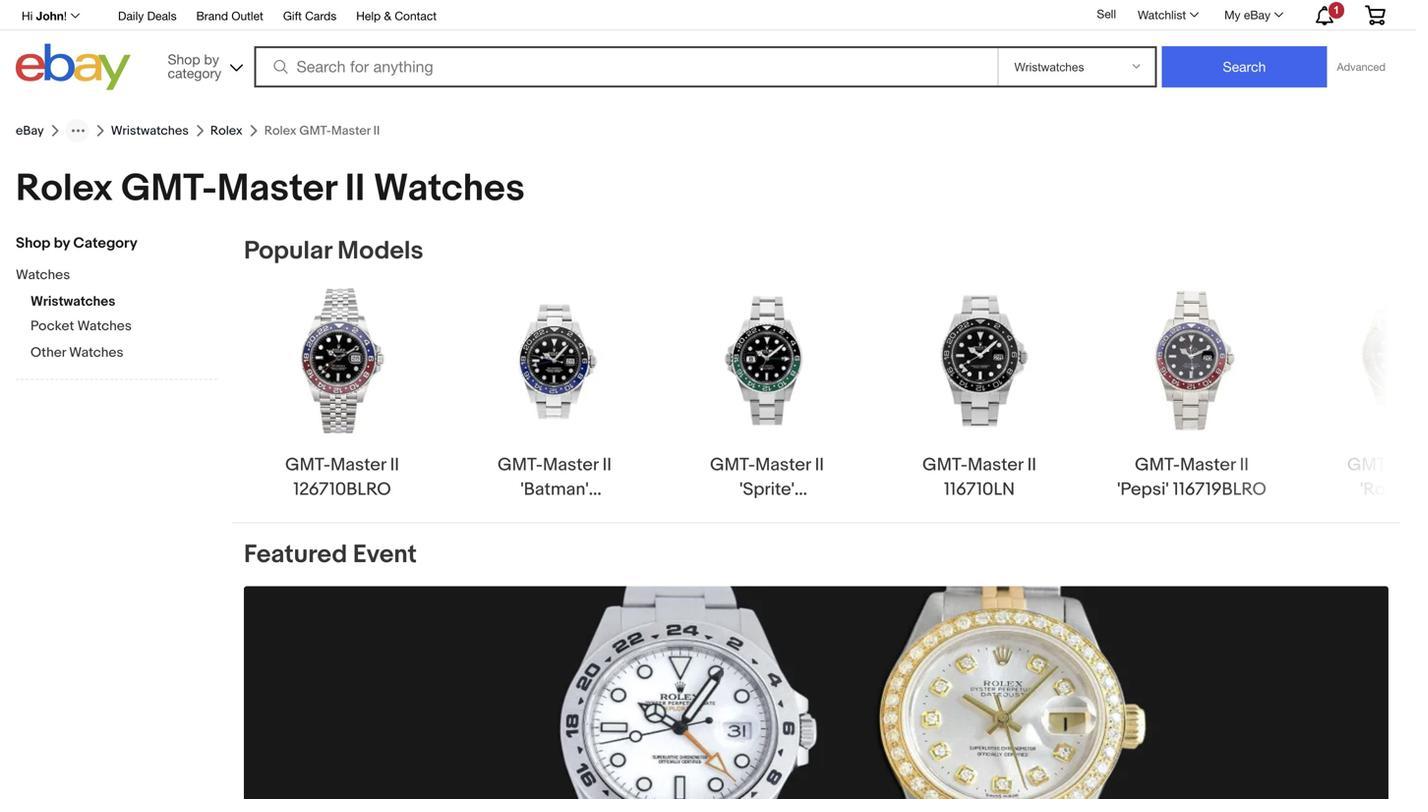 Task type: describe. For each thing, give the bounding box(es) containing it.
shop for shop by category
[[16, 235, 50, 252]]

'sprite'
[[740, 479, 795, 501]]

ii for gmt-master ii 'sprite' 126720vtnr
[[815, 454, 824, 476]]

gift
[[283, 9, 302, 23]]

116719blro
[[1173, 479, 1267, 501]]

116710ln
[[944, 479, 1015, 501]]

gmt-master ii 116710ln
[[923, 454, 1037, 501]]

ii for gmt-master ii 126710blro
[[390, 454, 399, 476]]

&
[[384, 9, 392, 23]]

rolex gmt-master ii watches
[[16, 166, 525, 212]]

gift cards link
[[283, 6, 337, 28]]

gmt-master ii 'sprite' 126720vtnr
[[710, 454, 824, 525]]

rolex gmt-master ii watches main content
[[0, 111, 1417, 800]]

help & contact
[[356, 9, 437, 23]]

outlet
[[232, 9, 263, 23]]

master up popular
[[217, 166, 337, 212]]

shop for shop by category
[[168, 51, 200, 67]]

gmt-master ii 116710ln link
[[881, 283, 1078, 502]]

brand outlet link
[[196, 6, 263, 28]]

gmt- for gmt-ma
[[1348, 454, 1393, 476]]

master for gmt-master ii 'pepsi' 116719blro
[[1180, 454, 1236, 476]]

brand
[[196, 9, 228, 23]]

shop by category button
[[159, 44, 247, 86]]

1 button
[[1299, 1, 1350, 29]]

models
[[338, 236, 424, 267]]

gmt-master ii 126710blro link
[[244, 283, 441, 502]]

help & contact link
[[356, 6, 437, 28]]

popular models
[[244, 236, 424, 267]]

gmt-master ii 126710blro
[[285, 454, 399, 501]]

gmt-master ii 126710blro image
[[264, 283, 421, 440]]

my
[[1225, 8, 1241, 22]]

rolex for rolex
[[210, 123, 243, 138]]

1
[[1334, 4, 1340, 16]]

gmt-master ii 'pepsi' 116719blro
[[1118, 454, 1267, 501]]

gmt-master ii 'batman' 116710blnr link
[[456, 283, 653, 525]]

master for gmt-master ii 126710blro
[[331, 454, 386, 476]]

daily deals
[[118, 9, 177, 23]]

watches down pocket watches link
[[69, 345, 124, 362]]

watches up models
[[374, 166, 525, 212]]

category
[[73, 235, 138, 252]]

gmt-master ii 'pepsi' 116719blro link
[[1094, 283, 1291, 502]]

watches down shop by category
[[16, 267, 70, 284]]

shop by category
[[168, 51, 221, 81]]

gift cards
[[283, 9, 337, 23]]

gmt- for gmt-master ii 'pepsi' 116719blro
[[1135, 454, 1180, 476]]

gmt- for gmt-master ii 116710ln
[[923, 454, 968, 476]]

john
[[36, 9, 64, 23]]

featured
[[244, 540, 347, 571]]

ebay link
[[16, 123, 44, 138]]

gmt-master ii 'batman' 116710blnr
[[498, 454, 612, 525]]

by for category
[[54, 235, 70, 252]]

master for gmt-master ii 'sprite' 126720vtnr
[[756, 454, 811, 476]]

gmt-master ii 116710ln image
[[901, 283, 1059, 440]]

category
[[168, 65, 221, 81]]

my ebay
[[1225, 8, 1271, 22]]

gmt- for gmt-master ii 'sprite' 126720vtnr
[[710, 454, 756, 476]]

ma
[[1393, 454, 1417, 476]]



Task type: locate. For each thing, give the bounding box(es) containing it.
None text field
[[244, 587, 1389, 800]]

gmt- inside gmt-master ii 'batman' 116710blnr
[[498, 454, 543, 476]]

none text field inside the rolex gmt-master ii watches main content
[[244, 587, 1389, 800]]

other watches link
[[30, 345, 217, 363]]

gmt-master ii 'root beer' 126715chnr image
[[1326, 283, 1417, 440]]

by inside the shop by category
[[204, 51, 219, 67]]

Search for anything text field
[[257, 48, 994, 86]]

by for category
[[204, 51, 219, 67]]

daily
[[118, 9, 144, 23]]

shop by category
[[16, 235, 138, 252]]

master up the 116719blro
[[1180, 454, 1236, 476]]

none submit inside shop by category banner
[[1162, 46, 1328, 88]]

watches wristwatches pocket watches other watches
[[16, 267, 132, 362]]

gmt-master ii 'batman' 116710blnr image
[[476, 283, 634, 440]]

hi john !
[[22, 9, 67, 23]]

0 horizontal spatial by
[[54, 235, 70, 252]]

0 vertical spatial by
[[204, 51, 219, 67]]

0 vertical spatial ebay
[[1244, 8, 1271, 22]]

your shopping cart image
[[1364, 5, 1387, 25]]

master up 'batman'
[[543, 454, 599, 476]]

master up ''sprite''
[[756, 454, 811, 476]]

master up 126710blro
[[331, 454, 386, 476]]

master for gmt-master ii 'batman' 116710blnr
[[543, 454, 599, 476]]

advanced
[[1337, 61, 1386, 73]]

126710blro
[[293, 479, 391, 501]]

by left category
[[54, 235, 70, 252]]

watches
[[374, 166, 525, 212], [16, 267, 70, 284], [77, 318, 132, 335], [69, 345, 124, 362]]

other
[[30, 345, 66, 362]]

1 vertical spatial rolex
[[16, 166, 113, 212]]

ii inside gmt-master ii 'pepsi' 116719blro
[[1240, 454, 1249, 476]]

daily deals link
[[118, 6, 177, 28]]

ii inside gmt-master ii 126710blro
[[390, 454, 399, 476]]

wristwatches up pocket
[[30, 294, 115, 310]]

by
[[204, 51, 219, 67], [54, 235, 70, 252]]

watchlist link
[[1127, 3, 1208, 27]]

shop by category banner
[[11, 0, 1401, 95]]

gmt-ma
[[1348, 454, 1417, 525]]

cards
[[305, 9, 337, 23]]

ii for gmt-master ii 'pepsi' 116719blro
[[1240, 454, 1249, 476]]

'pepsi'
[[1118, 479, 1169, 501]]

!
[[64, 9, 67, 23]]

gmt- inside gmt-master ii 126710blro
[[285, 454, 331, 476]]

gmt-
[[121, 166, 217, 212], [285, 454, 331, 476], [498, 454, 543, 476], [710, 454, 756, 476], [923, 454, 968, 476], [1135, 454, 1180, 476], [1348, 454, 1393, 476]]

1 horizontal spatial shop
[[168, 51, 200, 67]]

ii for gmt-master ii 'batman' 116710blnr
[[603, 454, 612, 476]]

0 horizontal spatial ebay
[[16, 123, 44, 138]]

advanced link
[[1328, 47, 1396, 87]]

master for gmt-master ii 116710ln
[[968, 454, 1024, 476]]

my ebay link
[[1214, 3, 1293, 27]]

ii
[[345, 166, 365, 212], [390, 454, 399, 476], [603, 454, 612, 476], [815, 454, 824, 476], [1028, 454, 1037, 476], [1240, 454, 1249, 476]]

ebay
[[1244, 8, 1271, 22], [16, 123, 44, 138]]

gmt- inside gmt-ma
[[1348, 454, 1393, 476]]

ebay inside the rolex gmt-master ii watches main content
[[16, 123, 44, 138]]

gmt-ma link
[[1306, 283, 1417, 525]]

1 vertical spatial ebay
[[16, 123, 44, 138]]

sell
[[1097, 7, 1117, 21]]

1 horizontal spatial ebay
[[1244, 8, 1271, 22]]

gmt- inside gmt-master ii 'pepsi' 116719blro
[[1135, 454, 1180, 476]]

gmt-master ii 'pepsi' 116719blro image
[[1114, 283, 1271, 440]]

popular
[[244, 236, 332, 267]]

featured event
[[244, 540, 417, 571]]

0 horizontal spatial shop
[[16, 235, 50, 252]]

rolex down category
[[210, 123, 243, 138]]

account navigation
[[11, 0, 1401, 30]]

hi
[[22, 9, 33, 23]]

master inside gmt-master ii 'batman' 116710blnr
[[543, 454, 599, 476]]

None submit
[[1162, 46, 1328, 88]]

master inside gmt-master ii 126710blro
[[331, 454, 386, 476]]

0 vertical spatial rolex
[[210, 123, 243, 138]]

ebay inside account navigation
[[1244, 8, 1271, 22]]

1 vertical spatial wristwatches
[[30, 294, 115, 310]]

ii for gmt-master ii 116710ln
[[1028, 454, 1037, 476]]

1 vertical spatial shop
[[16, 235, 50, 252]]

shop down deals
[[168, 51, 200, 67]]

gmt- inside gmt-master ii 116710ln
[[923, 454, 968, 476]]

event
[[353, 540, 417, 571]]

rolex
[[210, 123, 243, 138], [16, 166, 113, 212]]

pocket
[[30, 318, 74, 335]]

master inside gmt-master ii 'pepsi' 116719blro
[[1180, 454, 1236, 476]]

watchlist
[[1138, 8, 1187, 22]]

by down brand
[[204, 51, 219, 67]]

126720vtnr
[[716, 504, 819, 525]]

watches up other watches link
[[77, 318, 132, 335]]

master up 116710ln
[[968, 454, 1024, 476]]

master inside gmt-master ii 'sprite' 126720vtnr
[[756, 454, 811, 476]]

rolex link
[[210, 123, 243, 138]]

gmt-master ii 'sprite' 126720vtnr image
[[689, 283, 846, 440]]

by inside the rolex gmt-master ii watches main content
[[54, 235, 70, 252]]

master
[[217, 166, 337, 212], [331, 454, 386, 476], [543, 454, 599, 476], [756, 454, 811, 476], [968, 454, 1024, 476], [1180, 454, 1236, 476]]

shop left category
[[16, 235, 50, 252]]

shop
[[168, 51, 200, 67], [16, 235, 50, 252]]

0 horizontal spatial rolex
[[16, 166, 113, 212]]

sell link
[[1088, 7, 1125, 21]]

0 vertical spatial shop
[[168, 51, 200, 67]]

brand outlet
[[196, 9, 263, 23]]

gmt- inside gmt-master ii 'sprite' 126720vtnr
[[710, 454, 756, 476]]

wristwatches down category
[[111, 123, 189, 138]]

watches link
[[16, 267, 203, 286]]

wristwatches inside watches wristwatches pocket watches other watches
[[30, 294, 115, 310]]

1 horizontal spatial by
[[204, 51, 219, 67]]

shop inside the shop by category
[[168, 51, 200, 67]]

pocket watches link
[[30, 318, 217, 337]]

shop inside the rolex gmt-master ii watches main content
[[16, 235, 50, 252]]

contact
[[395, 9, 437, 23]]

ii inside gmt-master ii 'sprite' 126720vtnr
[[815, 454, 824, 476]]

gmt- for gmt-master ii 126710blro
[[285, 454, 331, 476]]

wristwatches link
[[111, 123, 189, 138]]

help
[[356, 9, 381, 23]]

rolex for rolex gmt-master ii watches
[[16, 166, 113, 212]]

0 vertical spatial wristwatches
[[111, 123, 189, 138]]

116710blnr
[[508, 504, 602, 525]]

gmt-master ii 'sprite' 126720vtnr link
[[669, 283, 866, 525]]

gmt- for gmt-master ii 'batman' 116710blnr
[[498, 454, 543, 476]]

wristwatches
[[111, 123, 189, 138], [30, 294, 115, 310]]

'batman'
[[521, 479, 589, 501]]

rolex up shop by category
[[16, 166, 113, 212]]

1 vertical spatial by
[[54, 235, 70, 252]]

deals
[[147, 9, 177, 23]]

master inside gmt-master ii 116710ln
[[968, 454, 1024, 476]]

ii inside gmt-master ii 116710ln
[[1028, 454, 1037, 476]]

1 horizontal spatial rolex
[[210, 123, 243, 138]]

ii inside gmt-master ii 'batman' 116710blnr
[[603, 454, 612, 476]]



Task type: vqa. For each thing, say whether or not it's contained in the screenshot.
daily
yes



